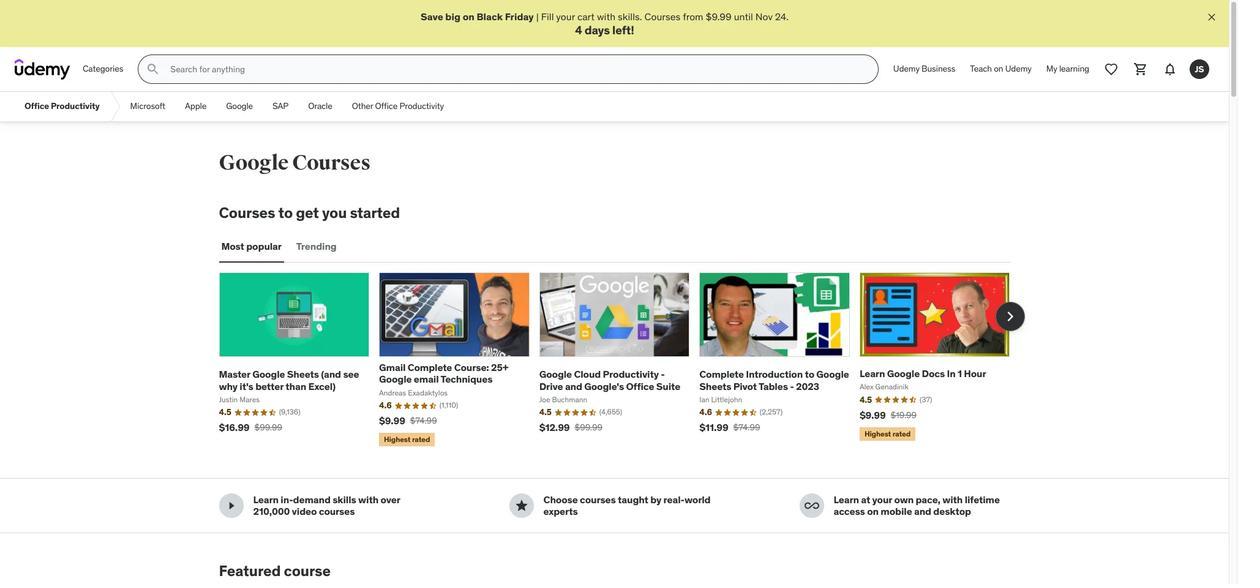 Task type: vqa. For each thing, say whether or not it's contained in the screenshot.
- within google cloud productivity - drive and google's office suite
yes



Task type: locate. For each thing, give the bounding box(es) containing it.
2 horizontal spatial courses
[[645, 10, 681, 23]]

0 vertical spatial courses
[[645, 10, 681, 23]]

learn inside learn at your own pace, with lifetime access on mobile and desktop
[[834, 494, 859, 506]]

fill
[[541, 10, 554, 23]]

learn for learn in-demand skills with over 210,000 video courses
[[253, 494, 279, 506]]

productivity inside google cloud productivity - drive and google's office suite
[[603, 368, 659, 381]]

master google sheets (and see why it's better than excel) link
[[219, 368, 359, 392]]

1 horizontal spatial complete
[[700, 368, 744, 381]]

complete introduction to google sheets pivot tables - 2023
[[700, 368, 849, 392]]

google left sap
[[226, 101, 253, 112]]

taught
[[618, 494, 649, 506]]

at
[[861, 494, 870, 506]]

gmail
[[379, 361, 406, 374]]

0 horizontal spatial courses
[[319, 506, 355, 518]]

0 horizontal spatial sheets
[[287, 368, 319, 381]]

udemy left my
[[1006, 63, 1032, 74]]

google inside master google sheets (and see why it's better than excel)
[[252, 368, 285, 381]]

productivity
[[51, 101, 100, 112], [400, 101, 444, 112], [603, 368, 659, 381]]

0 horizontal spatial udemy
[[894, 63, 920, 74]]

25+
[[491, 361, 509, 374]]

sheets left pivot
[[700, 380, 732, 392]]

google's
[[584, 380, 624, 392]]

courses left taught
[[580, 494, 616, 506]]

courses left "from"
[[645, 10, 681, 23]]

2 horizontal spatial with
[[943, 494, 963, 506]]

$9.99
[[706, 10, 732, 23]]

featured course
[[219, 562, 331, 581]]

medium image left access
[[804, 499, 819, 514]]

udemy left business
[[894, 63, 920, 74]]

google down google link at the top of page
[[219, 150, 289, 176]]

hour
[[964, 367, 986, 380]]

on right "big"
[[463, 10, 475, 23]]

and right drive
[[565, 380, 582, 392]]

master
[[219, 368, 250, 381]]

1 horizontal spatial -
[[790, 380, 794, 392]]

0 vertical spatial and
[[565, 380, 582, 392]]

choose courses taught by real-world experts
[[544, 494, 711, 518]]

you
[[322, 203, 347, 222]]

1 horizontal spatial sheets
[[700, 380, 732, 392]]

world
[[685, 494, 711, 506]]

js link
[[1185, 55, 1215, 84]]

google left cloud
[[539, 368, 572, 381]]

by
[[651, 494, 662, 506]]

microsoft link
[[120, 92, 175, 121]]

my learning link
[[1039, 55, 1097, 84]]

2 vertical spatial on
[[867, 506, 879, 518]]

courses
[[645, 10, 681, 23], [292, 150, 371, 176], [219, 203, 275, 222]]

with left over
[[358, 494, 379, 506]]

with right "pace,"
[[943, 494, 963, 506]]

sheets left (and
[[287, 368, 319, 381]]

most
[[221, 240, 244, 253]]

course:
[[454, 361, 489, 374]]

0 horizontal spatial medium image
[[514, 499, 529, 514]]

complete
[[408, 361, 452, 374], [700, 368, 744, 381]]

(and
[[321, 368, 341, 381]]

office down "udemy" image
[[24, 101, 49, 112]]

sheets
[[287, 368, 319, 381], [700, 380, 732, 392]]

office left suite
[[626, 380, 654, 392]]

teach on udemy
[[970, 63, 1032, 74]]

1 horizontal spatial with
[[597, 10, 616, 23]]

1 horizontal spatial on
[[867, 506, 879, 518]]

choose
[[544, 494, 578, 506]]

on left mobile at the bottom of page
[[867, 506, 879, 518]]

1 horizontal spatial medium image
[[804, 499, 819, 514]]

and
[[565, 380, 582, 392], [914, 506, 932, 518]]

1 vertical spatial courses
[[292, 150, 371, 176]]

0 horizontal spatial on
[[463, 10, 475, 23]]

learn left docs at the right of page
[[860, 367, 885, 380]]

google inside "gmail complete course: 25+ google email techniques"
[[379, 373, 412, 385]]

office right the other
[[375, 101, 398, 112]]

- inside google cloud productivity - drive and google's office suite
[[661, 368, 665, 381]]

learn inside learn in-demand skills with over 210,000 video courses
[[253, 494, 279, 506]]

to right introduction
[[805, 368, 815, 381]]

2 horizontal spatial office
[[626, 380, 654, 392]]

featured
[[219, 562, 281, 581]]

courses
[[580, 494, 616, 506], [319, 506, 355, 518]]

1 horizontal spatial to
[[805, 368, 815, 381]]

0 horizontal spatial and
[[565, 380, 582, 392]]

udemy
[[894, 63, 920, 74], [1006, 63, 1032, 74]]

from
[[683, 10, 704, 23]]

sheets inside complete introduction to google sheets pivot tables - 2023
[[700, 380, 732, 392]]

with inside save big on black friday | fill your cart with skills. courses from $9.99 until nov 24. 4 days left!
[[597, 10, 616, 23]]

teach on udemy link
[[963, 55, 1039, 84]]

1 horizontal spatial your
[[873, 494, 892, 506]]

- left 2023
[[790, 380, 794, 392]]

1 horizontal spatial udemy
[[1006, 63, 1032, 74]]

learn left at
[[834, 494, 859, 506]]

submit search image
[[146, 62, 161, 77]]

1 horizontal spatial productivity
[[400, 101, 444, 112]]

udemy business link
[[886, 55, 963, 84]]

courses right video on the bottom of page
[[319, 506, 355, 518]]

carousel element
[[219, 273, 1025, 449]]

google right introduction
[[817, 368, 849, 381]]

1 medium image from the left
[[514, 499, 529, 514]]

2 medium image from the left
[[804, 499, 819, 514]]

udemy business
[[894, 63, 956, 74]]

your right the fill
[[556, 10, 575, 23]]

medium image
[[514, 499, 529, 514], [804, 499, 819, 514]]

medium image for choose
[[514, 499, 529, 514]]

office
[[24, 101, 49, 112], [375, 101, 398, 112], [626, 380, 654, 392]]

to left "get"
[[278, 203, 293, 222]]

2 horizontal spatial productivity
[[603, 368, 659, 381]]

your right at
[[873, 494, 892, 506]]

courses inside learn in-demand skills with over 210,000 video courses
[[319, 506, 355, 518]]

0 horizontal spatial your
[[556, 10, 575, 23]]

210,000
[[253, 506, 290, 518]]

1 vertical spatial to
[[805, 368, 815, 381]]

on
[[463, 10, 475, 23], [994, 63, 1004, 74], [867, 506, 879, 518]]

0 horizontal spatial with
[[358, 494, 379, 506]]

complete left introduction
[[700, 368, 744, 381]]

get
[[296, 203, 319, 222]]

it's
[[240, 380, 253, 392]]

productivity for other office productivity
[[400, 101, 444, 112]]

arrow pointing to subcategory menu links image
[[109, 92, 120, 121]]

1 vertical spatial your
[[873, 494, 892, 506]]

2 horizontal spatial on
[[994, 63, 1004, 74]]

- right google's
[[661, 368, 665, 381]]

medium image for learn
[[804, 499, 819, 514]]

sap
[[273, 101, 289, 112]]

and inside google cloud productivity - drive and google's office suite
[[565, 380, 582, 392]]

google left 'email' at the bottom of page
[[379, 373, 412, 385]]

learn
[[860, 367, 885, 380], [253, 494, 279, 506], [834, 494, 859, 506]]

courses up you
[[292, 150, 371, 176]]

friday
[[505, 10, 534, 23]]

wishlist image
[[1104, 62, 1119, 77]]

0 horizontal spatial to
[[278, 203, 293, 222]]

office productivity
[[24, 101, 100, 112]]

0 horizontal spatial courses
[[219, 203, 275, 222]]

0 horizontal spatial -
[[661, 368, 665, 381]]

google left the than
[[252, 368, 285, 381]]

lifetime
[[965, 494, 1000, 506]]

most popular button
[[219, 232, 284, 262]]

1 horizontal spatial courses
[[292, 150, 371, 176]]

gmail complete course: 25+ google email techniques
[[379, 361, 509, 385]]

than
[[286, 380, 306, 392]]

days
[[585, 23, 610, 38]]

4
[[575, 23, 582, 38]]

2 vertical spatial courses
[[219, 203, 275, 222]]

0 vertical spatial on
[[463, 10, 475, 23]]

on right the teach
[[994, 63, 1004, 74]]

better
[[255, 380, 284, 392]]

complete inside complete introduction to google sheets pivot tables - 2023
[[700, 368, 744, 381]]

0 vertical spatial your
[[556, 10, 575, 23]]

1 horizontal spatial and
[[914, 506, 932, 518]]

and right "own"
[[914, 506, 932, 518]]

to
[[278, 203, 293, 222], [805, 368, 815, 381]]

1 vertical spatial and
[[914, 506, 932, 518]]

|
[[536, 10, 539, 23]]

google
[[226, 101, 253, 112], [219, 150, 289, 176], [887, 367, 920, 380], [252, 368, 285, 381], [539, 368, 572, 381], [817, 368, 849, 381], [379, 373, 412, 385]]

with up days
[[597, 10, 616, 23]]

cloud
[[574, 368, 601, 381]]

1 horizontal spatial courses
[[580, 494, 616, 506]]

next image
[[1000, 307, 1020, 327]]

courses up most popular
[[219, 203, 275, 222]]

complete right gmail
[[408, 361, 452, 374]]

0 horizontal spatial complete
[[408, 361, 452, 374]]

nov
[[756, 10, 773, 23]]

learn inside carousel element
[[860, 367, 885, 380]]

most popular
[[221, 240, 282, 253]]

learn left "in-"
[[253, 494, 279, 506]]

with inside learn at your own pace, with lifetime access on mobile and desktop
[[943, 494, 963, 506]]

medium image
[[224, 499, 239, 514]]

medium image left the experts
[[514, 499, 529, 514]]

tables
[[759, 380, 788, 392]]

see
[[343, 368, 359, 381]]

your inside learn at your own pace, with lifetime access on mobile and desktop
[[873, 494, 892, 506]]



Task type: describe. For each thing, give the bounding box(es) containing it.
access
[[834, 506, 865, 518]]

experts
[[544, 506, 578, 518]]

24.
[[775, 10, 789, 23]]

oracle link
[[298, 92, 342, 121]]

shopping cart with 0 items image
[[1134, 62, 1148, 77]]

popular
[[246, 240, 282, 253]]

oracle
[[308, 101, 332, 112]]

on inside save big on black friday | fill your cart with skills. courses from $9.99 until nov 24. 4 days left!
[[463, 10, 475, 23]]

desktop
[[934, 506, 971, 518]]

cart
[[578, 10, 595, 23]]

Search for anything text field
[[168, 59, 864, 80]]

black
[[477, 10, 503, 23]]

other office productivity link
[[342, 92, 454, 121]]

business
[[922, 63, 956, 74]]

learn google docs in 1 hour
[[860, 367, 986, 380]]

learn for learn at your own pace, with lifetime access on mobile and desktop
[[834, 494, 859, 506]]

js
[[1195, 64, 1204, 75]]

apple
[[185, 101, 207, 112]]

drive
[[539, 380, 563, 392]]

google inside google cloud productivity - drive and google's office suite
[[539, 368, 572, 381]]

google cloud productivity - drive and google's office suite
[[539, 368, 681, 392]]

microsoft
[[130, 101, 165, 112]]

own
[[894, 494, 914, 506]]

courses to get you started
[[219, 203, 400, 222]]

skills
[[333, 494, 356, 506]]

over
[[381, 494, 400, 506]]

pace,
[[916, 494, 941, 506]]

categories
[[83, 63, 123, 74]]

learn at your own pace, with lifetime access on mobile and desktop
[[834, 494, 1000, 518]]

google cloud productivity - drive and google's office suite link
[[539, 368, 681, 392]]

trending button
[[294, 232, 339, 262]]

in
[[947, 367, 956, 380]]

until
[[734, 10, 753, 23]]

sheets inside master google sheets (and see why it's better than excel)
[[287, 368, 319, 381]]

on inside learn at your own pace, with lifetime access on mobile and desktop
[[867, 506, 879, 518]]

udemy image
[[15, 59, 70, 80]]

1 udemy from the left
[[894, 63, 920, 74]]

video
[[292, 506, 317, 518]]

1
[[958, 367, 962, 380]]

sap link
[[263, 92, 298, 121]]

0 vertical spatial to
[[278, 203, 293, 222]]

courses inside choose courses taught by real-world experts
[[580, 494, 616, 506]]

email
[[414, 373, 439, 385]]

complete introduction to google sheets pivot tables - 2023 link
[[700, 368, 849, 392]]

close image
[[1206, 11, 1218, 23]]

techniques
[[441, 373, 493, 385]]

courses inside save big on black friday | fill your cart with skills. courses from $9.99 until nov 24. 4 days left!
[[645, 10, 681, 23]]

save
[[421, 10, 443, 23]]

left!
[[612, 23, 634, 38]]

productivity for google cloud productivity - drive and google's office suite
[[603, 368, 659, 381]]

learn google docs in 1 hour link
[[860, 367, 986, 380]]

gmail complete course: 25+ google email techniques link
[[379, 361, 509, 385]]

trending
[[296, 240, 337, 253]]

started
[[350, 203, 400, 222]]

skills.
[[618, 10, 642, 23]]

other
[[352, 101, 373, 112]]

in-
[[281, 494, 293, 506]]

and inside learn at your own pace, with lifetime access on mobile and desktop
[[914, 506, 932, 518]]

1 horizontal spatial office
[[375, 101, 398, 112]]

1 vertical spatial on
[[994, 63, 1004, 74]]

notifications image
[[1163, 62, 1178, 77]]

with inside learn in-demand skills with over 210,000 video courses
[[358, 494, 379, 506]]

your inside save big on black friday | fill your cart with skills. courses from $9.99 until nov 24. 4 days left!
[[556, 10, 575, 23]]

office inside google cloud productivity - drive and google's office suite
[[626, 380, 654, 392]]

2023
[[796, 380, 820, 392]]

google inside complete introduction to google sheets pivot tables - 2023
[[817, 368, 849, 381]]

real-
[[664, 494, 685, 506]]

course
[[284, 562, 331, 581]]

complete inside "gmail complete course: 25+ google email techniques"
[[408, 361, 452, 374]]

my
[[1047, 63, 1058, 74]]

suite
[[656, 380, 681, 392]]

other office productivity
[[352, 101, 444, 112]]

my learning
[[1047, 63, 1090, 74]]

to inside complete introduction to google sheets pivot tables - 2023
[[805, 368, 815, 381]]

0 horizontal spatial productivity
[[51, 101, 100, 112]]

google left docs at the right of page
[[887, 367, 920, 380]]

pivot
[[734, 380, 757, 392]]

why
[[219, 380, 238, 392]]

2 udemy from the left
[[1006, 63, 1032, 74]]

demand
[[293, 494, 331, 506]]

big
[[445, 10, 461, 23]]

learn for learn google docs in 1 hour
[[860, 367, 885, 380]]

master google sheets (and see why it's better than excel)
[[219, 368, 359, 392]]

google inside google link
[[226, 101, 253, 112]]

office productivity link
[[15, 92, 109, 121]]

excel)
[[308, 380, 336, 392]]

introduction
[[746, 368, 803, 381]]

google courses
[[219, 150, 371, 176]]

categories button
[[75, 55, 131, 84]]

0 horizontal spatial office
[[24, 101, 49, 112]]

google link
[[216, 92, 263, 121]]

learning
[[1060, 63, 1090, 74]]

learn in-demand skills with over 210,000 video courses
[[253, 494, 400, 518]]

- inside complete introduction to google sheets pivot tables - 2023
[[790, 380, 794, 392]]

mobile
[[881, 506, 912, 518]]



